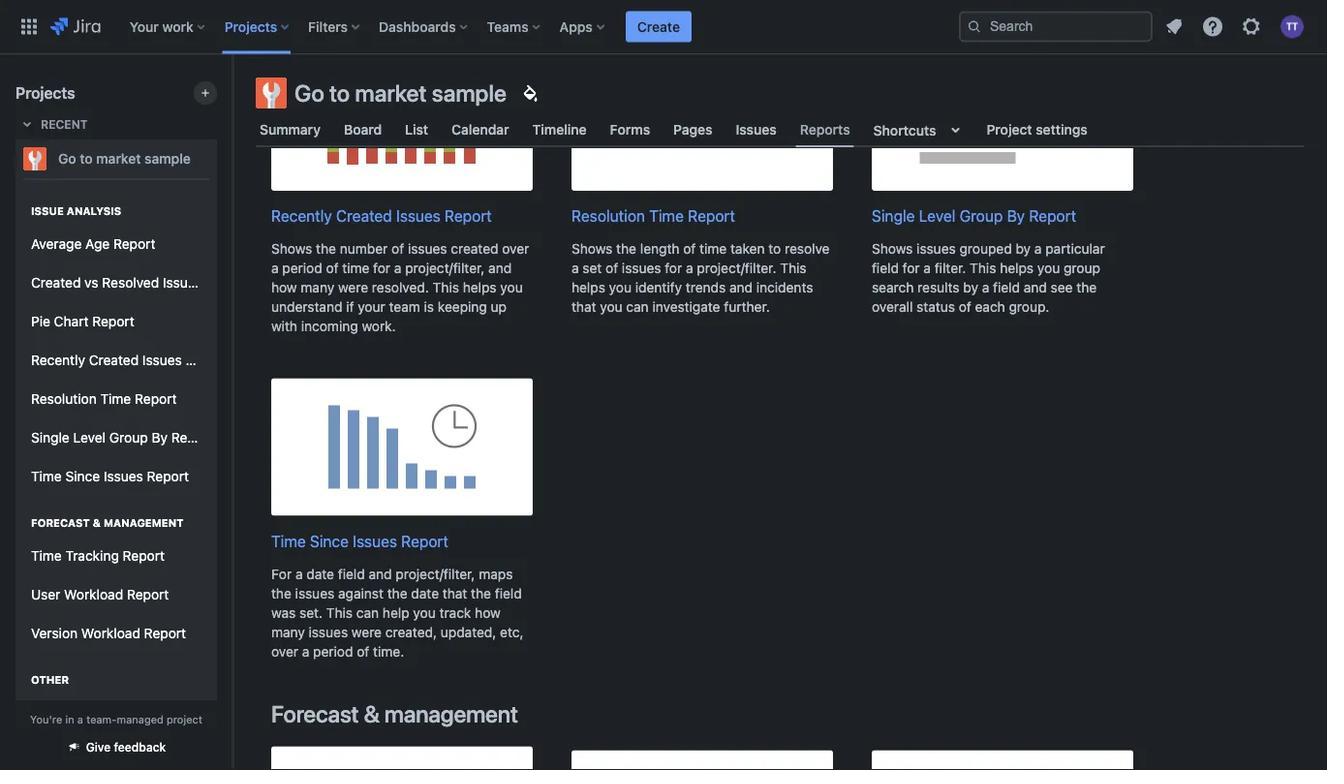 Task type: vqa. For each thing, say whether or not it's contained in the screenshot.
the bottommost '&'
yes



Task type: locate. For each thing, give the bounding box(es) containing it.
can down against
[[357, 605, 379, 621]]

the up help
[[387, 585, 408, 601]]

to right taken
[[769, 241, 781, 257]]

created vs resolved issues report link
[[23, 264, 248, 302]]

calendar link
[[448, 112, 513, 147]]

you left identify
[[609, 279, 632, 295]]

1 horizontal spatial forecast & management
[[271, 700, 518, 727]]

0 vertical spatial recently
[[271, 207, 332, 225]]

to down recent
[[80, 151, 93, 167]]

search image
[[967, 19, 983, 34]]

0 vertical spatial single
[[872, 207, 915, 225]]

forms link
[[606, 112, 654, 147]]

0 vertical spatial how
[[271, 279, 297, 295]]

single level group by report
[[872, 207, 1077, 225], [31, 430, 213, 446]]

over
[[502, 241, 530, 257], [271, 644, 299, 660]]

shows up understand
[[271, 241, 312, 257]]

period down "set."
[[313, 644, 353, 660]]

period inside for a date field and project/filter, maps the issues against the date that the field was set. this can help you track how many issues were created, updated, etc, over a period of time.
[[313, 644, 353, 660]]

trends
[[686, 279, 726, 295]]

2 horizontal spatial to
[[769, 241, 781, 257]]

1 vertical spatial time since issues report
[[271, 532, 449, 551]]

the down the group
[[1077, 279, 1097, 295]]

0 vertical spatial period
[[282, 260, 322, 276]]

timeline
[[533, 122, 587, 138]]

and up against
[[369, 566, 392, 582]]

recently down summary link
[[271, 207, 332, 225]]

of inside for a date field and project/filter, maps the issues against the date that the field was set. this can help you track how many issues were created, updated, etc, over a period of time.
[[357, 644, 370, 660]]

this inside shows the length of time taken to resolve a set of issues for a project/filter. this helps you identify trends and incidents that you can investigate further.
[[780, 260, 807, 276]]

projects up collapse recent projects image at the top of the page
[[16, 84, 75, 102]]

recent
[[41, 117, 88, 131]]

market
[[355, 79, 427, 107], [96, 151, 141, 167]]

feedback
[[114, 741, 166, 755]]

create
[[638, 18, 680, 34]]

forecast inside group
[[31, 517, 90, 530]]

0 horizontal spatial group
[[109, 430, 148, 446]]

average age report link
[[23, 225, 209, 264]]

0 vertical spatial time
[[700, 241, 727, 257]]

1 vertical spatial that
[[443, 585, 468, 601]]

that down "set"
[[572, 299, 597, 315]]

that up track
[[443, 585, 468, 601]]

this inside shows issues grouped by a particular field for a filter. this helps you group search results by a field and see the overall status of each group.
[[970, 260, 997, 276]]

your
[[130, 18, 159, 34]]

1 vertical spatial period
[[313, 644, 353, 660]]

time tracking report
[[31, 548, 165, 564]]

issues
[[408, 241, 447, 257], [917, 241, 956, 257], [622, 260, 661, 276], [295, 585, 335, 601], [309, 624, 348, 640]]

this down grouped
[[970, 260, 997, 276]]

workload for version
[[81, 626, 140, 642]]

time down the number
[[342, 260, 370, 276]]

1 horizontal spatial to
[[330, 79, 350, 107]]

1 vertical spatial single level group by report link
[[23, 419, 213, 457]]

0 horizontal spatial market
[[96, 151, 141, 167]]

of inside shows issues grouped by a particular field for a filter. this helps you group search results by a field and see the overall status of each group.
[[959, 299, 972, 315]]

resolution
[[572, 207, 645, 225], [31, 391, 97, 407]]

shows inside shows the number of issues created over a period of time for a project/filter, and how many were resolved. this helps you understand if your team is keeping up with incoming work.
[[271, 241, 312, 257]]

go up summary
[[295, 79, 324, 107]]

for inside shows the number of issues created over a period of time for a project/filter, and how many were resolved. this helps you understand if your team is keeping up with incoming work.
[[373, 260, 391, 276]]

shows
[[271, 241, 312, 257], [572, 241, 613, 257], [872, 241, 913, 257]]

created,
[[386, 624, 437, 640]]

date right for
[[307, 566, 334, 582]]

this
[[780, 260, 807, 276], [970, 260, 997, 276], [433, 279, 459, 295], [326, 605, 353, 621]]

go down recent
[[58, 151, 76, 167]]

issues inside shows the number of issues created over a period of time for a project/filter, and how many were resolved. this helps you understand if your team is keeping up with incoming work.
[[408, 241, 447, 257]]

workload inside version workload report "link"
[[81, 626, 140, 642]]

to inside shows the length of time taken to resolve a set of issues for a project/filter. this helps you identify trends and incidents that you can investigate further.
[[769, 241, 781, 257]]

0 vertical spatial forecast
[[31, 517, 90, 530]]

1 horizontal spatial projects
[[225, 18, 277, 34]]

recently created issues report up the number
[[271, 207, 492, 225]]

0 vertical spatial forecast & management
[[31, 517, 184, 530]]

create project image
[[198, 85, 213, 101]]

shows inside shows issues grouped by a particular field for a filter. this helps you group search results by a field and see the overall status of each group.
[[872, 241, 913, 257]]

1 vertical spatial over
[[271, 644, 299, 660]]

2 for from the left
[[665, 260, 683, 276]]

0 vertical spatial to
[[330, 79, 350, 107]]

time
[[650, 207, 684, 225], [100, 391, 131, 407], [31, 469, 62, 485], [271, 532, 306, 551], [31, 548, 62, 564]]

projects
[[225, 18, 277, 34], [16, 84, 75, 102]]

since
[[65, 469, 100, 485], [310, 532, 349, 551]]

sample up calendar on the left of page
[[432, 79, 507, 107]]

created
[[336, 207, 392, 225], [31, 275, 81, 291], [89, 352, 139, 368]]

shows the number of issues created over a period of time for a project/filter, and how many were resolved. this helps you understand if your team is keeping up with incoming work.
[[271, 241, 530, 334]]

1 shows from the left
[[271, 241, 312, 257]]

recently down chart at the top left of the page
[[31, 352, 85, 368]]

1 vertical spatial single level group by report
[[31, 430, 213, 446]]

0 vertical spatial go to market sample
[[295, 79, 507, 107]]

0 vertical spatial sample
[[432, 79, 507, 107]]

you inside for a date field and project/filter, maps the issues against the date that the field was set. this can help you track how many issues were created, updated, etc, over a period of time.
[[413, 605, 436, 621]]

0 horizontal spatial resolution time report link
[[23, 380, 209, 419]]

0 vertical spatial &
[[93, 517, 101, 530]]

time since issues report
[[31, 469, 189, 485], [271, 532, 449, 551]]

track
[[440, 605, 471, 621]]

issues right the resolved
[[163, 275, 202, 291]]

1 vertical spatial time
[[342, 260, 370, 276]]

shows inside shows the length of time taken to resolve a set of issues for a project/filter. this helps you identify trends and incidents that you can investigate further.
[[572, 241, 613, 257]]

go to market sample
[[295, 79, 507, 107], [58, 151, 191, 167]]

1 horizontal spatial resolution time report link
[[572, 53, 834, 227]]

resolution time report inside group
[[31, 391, 177, 407]]

incoming
[[301, 318, 358, 334]]

1 horizontal spatial since
[[310, 532, 349, 551]]

other
[[31, 674, 69, 687]]

created up the number
[[336, 207, 392, 225]]

0 vertical spatial resolution time report link
[[572, 53, 834, 227]]

workload inside user workload report link
[[64, 587, 123, 603]]

issues up against
[[353, 532, 397, 551]]

forecast & management down the time.
[[271, 700, 518, 727]]

user workload report link
[[23, 576, 209, 614]]

banner containing your work
[[0, 0, 1328, 54]]

a left "set"
[[572, 260, 579, 276]]

1 vertical spatial recently created issues report link
[[23, 341, 228, 380]]

for inside shows the length of time taken to resolve a set of issues for a project/filter. this helps you identify trends and incidents that you can investigate further.
[[665, 260, 683, 276]]

shows up "set"
[[572, 241, 613, 257]]

to up board
[[330, 79, 350, 107]]

0 vertical spatial created
[[336, 207, 392, 225]]

2 shows from the left
[[572, 241, 613, 257]]

you up see
[[1038, 260, 1061, 276]]

can inside for a date field and project/filter, maps the issues against the date that the field was set. this can help you track how many issues were created, updated, etc, over a period of time.
[[357, 605, 379, 621]]

to
[[330, 79, 350, 107], [80, 151, 93, 167], [769, 241, 781, 257]]

0 vertical spatial projects
[[225, 18, 277, 34]]

your work button
[[124, 11, 213, 42]]

3 group from the top
[[23, 496, 209, 659]]

dashboards
[[379, 18, 456, 34]]

team-
[[86, 713, 117, 726]]

this inside shows the number of issues created over a period of time for a project/filter, and how many were resolved. this helps you understand if your team is keeping up with incoming work.
[[433, 279, 459, 295]]

for up search
[[903, 260, 920, 276]]

add to starred image
[[211, 147, 235, 171]]

shows for single level group by report
[[872, 241, 913, 257]]

1 for from the left
[[373, 260, 391, 276]]

and down created
[[489, 260, 512, 276]]

group
[[960, 207, 1003, 225], [109, 430, 148, 446]]

helps up keeping
[[463, 279, 497, 295]]

1 horizontal spatial by
[[1016, 241, 1031, 257]]

for inside shows issues grouped by a particular field for a filter. this helps you group search results by a field and see the overall status of each group.
[[903, 260, 920, 276]]

0 horizontal spatial to
[[80, 151, 93, 167]]

project settings
[[987, 122, 1088, 138]]

0 horizontal spatial helps
[[463, 279, 497, 295]]

report inside average age report link
[[113, 236, 155, 252]]

0 vertical spatial many
[[301, 279, 335, 295]]

search
[[872, 279, 914, 295]]

created vs resolved issues report
[[31, 275, 248, 291]]

understand
[[271, 299, 343, 315]]

pages
[[674, 122, 713, 138]]

you up up
[[501, 279, 523, 295]]

by
[[1008, 207, 1026, 225], [152, 430, 168, 446]]

of right the number
[[392, 241, 404, 257]]

issues inside shows issues grouped by a particular field for a filter. this helps you group search results by a field and see the overall status of each group.
[[917, 241, 956, 257]]

projects inside dropdown button
[[225, 18, 277, 34]]

0 horizontal spatial management
[[104, 517, 184, 530]]

the inside shows the length of time taken to resolve a set of issues for a project/filter. this helps you identify trends and incidents that you can investigate further.
[[617, 241, 637, 257]]

how up understand
[[271, 279, 297, 295]]

forecast & management up time tracking report
[[31, 517, 184, 530]]

how up updated,
[[475, 605, 501, 621]]

of
[[392, 241, 404, 257], [684, 241, 696, 257], [326, 260, 339, 276], [606, 260, 618, 276], [959, 299, 972, 315], [357, 644, 370, 660]]

project/filter,
[[405, 260, 485, 276], [396, 566, 475, 582]]

management down updated,
[[385, 700, 518, 727]]

vs
[[84, 275, 98, 291]]

recently created issues report
[[271, 207, 492, 225], [31, 352, 228, 368]]

issues up time tracking report link
[[104, 469, 143, 485]]

0 horizontal spatial recently
[[31, 352, 85, 368]]

report
[[445, 207, 492, 225], [688, 207, 736, 225], [1030, 207, 1077, 225], [113, 236, 155, 252], [206, 275, 248, 291], [92, 314, 134, 330], [186, 352, 228, 368], [135, 391, 177, 407], [171, 430, 213, 446], [147, 469, 189, 485], [401, 532, 449, 551], [123, 548, 165, 564], [127, 587, 169, 603], [144, 626, 186, 642]]

0 horizontal spatial sample
[[145, 151, 191, 167]]

field up against
[[338, 566, 365, 582]]

0 horizontal spatial that
[[443, 585, 468, 601]]

set
[[583, 260, 602, 276]]

with
[[271, 318, 298, 334]]

banner
[[0, 0, 1328, 54]]

over down was
[[271, 644, 299, 660]]

1 vertical spatial can
[[357, 605, 379, 621]]

single
[[872, 207, 915, 225], [31, 430, 70, 446]]

projects up sidebar navigation icon
[[225, 18, 277, 34]]

time inside shows the number of issues created over a period of time for a project/filter, and how many were resolved. this helps you understand if your team is keeping up with incoming work.
[[342, 260, 370, 276]]

age
[[85, 236, 110, 252]]

0 vertical spatial single level group by report
[[872, 207, 1077, 225]]

can down identify
[[627, 299, 649, 315]]

were inside for a date field and project/filter, maps the issues against the date that the field was set. this can help you track how many issues were created, updated, etc, over a period of time.
[[352, 624, 382, 640]]

& down the time.
[[364, 700, 380, 727]]

to inside go to market sample link
[[80, 151, 93, 167]]

helps
[[1000, 260, 1034, 276], [463, 279, 497, 295], [572, 279, 606, 295]]

0 horizontal spatial level
[[73, 430, 106, 446]]

period inside shows the number of issues created over a period of time for a project/filter, and how many were resolved. this helps you understand if your team is keeping up with incoming work.
[[282, 260, 322, 276]]

go to market sample up list on the left
[[295, 79, 507, 107]]

0 horizontal spatial go
[[58, 151, 76, 167]]

0 vertical spatial group
[[960, 207, 1003, 225]]

created down pie chart report link
[[89, 352, 139, 368]]

single level group by report link
[[872, 53, 1134, 227], [23, 419, 213, 457]]

project
[[987, 122, 1033, 138]]

0 vertical spatial resolution
[[572, 207, 645, 225]]

by up the each
[[964, 279, 979, 295]]

1 horizontal spatial date
[[411, 585, 439, 601]]

many up understand
[[301, 279, 335, 295]]

resolution up "set"
[[572, 207, 645, 225]]

over right created
[[502, 241, 530, 257]]

resolution time report up length
[[572, 207, 736, 225]]

0 horizontal spatial resolution time report
[[31, 391, 177, 407]]

2 horizontal spatial shows
[[872, 241, 913, 257]]

1 horizontal spatial over
[[502, 241, 530, 257]]

1 horizontal spatial management
[[385, 700, 518, 727]]

go
[[295, 79, 324, 107], [58, 151, 76, 167]]

and inside shows issues grouped by a particular field for a filter. this helps you group search results by a field and see the overall status of each group.
[[1024, 279, 1048, 295]]

issues up identify
[[622, 260, 661, 276]]

1 horizontal spatial go to market sample
[[295, 79, 507, 107]]

this up keeping
[[433, 279, 459, 295]]

0 vertical spatial workload
[[64, 587, 123, 603]]

pie chart report link
[[23, 302, 209, 341]]

for down the number
[[373, 260, 391, 276]]

investigate
[[653, 299, 721, 315]]

of left the each
[[959, 299, 972, 315]]

work
[[162, 18, 194, 34]]

market up analysis
[[96, 151, 141, 167]]

for down length
[[665, 260, 683, 276]]

project settings link
[[983, 112, 1092, 147]]

resolution time report down pie chart report link
[[31, 391, 177, 407]]

1 vertical spatial go to market sample
[[58, 151, 191, 167]]

1 vertical spatial recently
[[31, 352, 85, 368]]

field up the each
[[994, 279, 1021, 295]]

workload down tracking
[[64, 587, 123, 603]]

tab list
[[244, 112, 1316, 147]]

management inside group
[[104, 517, 184, 530]]

0 horizontal spatial forecast
[[31, 517, 90, 530]]

time since issues report up against
[[271, 532, 449, 551]]

recently created issues report down pie chart report link
[[31, 352, 228, 368]]

1 vertical spatial single
[[31, 430, 70, 446]]

0 horizontal spatial &
[[93, 517, 101, 530]]

chart
[[54, 314, 89, 330]]

and down project/filter.
[[730, 279, 753, 295]]

analysis
[[67, 205, 121, 218]]

1 horizontal spatial created
[[89, 352, 139, 368]]

period up understand
[[282, 260, 322, 276]]

over inside shows the number of issues created over a period of time for a project/filter, and how many were resolved. this helps you understand if your team is keeping up with incoming work.
[[502, 241, 530, 257]]

this inside for a date field and project/filter, maps the issues against the date that the field was set. this can help you track how many issues were created, updated, etc, over a period of time.
[[326, 605, 353, 621]]

issues
[[736, 122, 777, 138], [396, 207, 441, 225], [163, 275, 202, 291], [142, 352, 182, 368], [104, 469, 143, 485], [353, 532, 397, 551]]

1 horizontal spatial helps
[[572, 279, 606, 295]]

go to market sample up analysis
[[58, 151, 191, 167]]

issues up filter. on the right top of the page
[[917, 241, 956, 257]]

helps inside shows the length of time taken to resolve a set of issues for a project/filter. this helps you identify trends and incidents that you can investigate further.
[[572, 279, 606, 295]]

management
[[104, 517, 184, 530], [385, 700, 518, 727]]

issues left created
[[408, 241, 447, 257]]

1 vertical spatial by
[[152, 430, 168, 446]]

created left vs at the top left
[[31, 275, 81, 291]]

and up group.
[[1024, 279, 1048, 295]]

since up against
[[310, 532, 349, 551]]

helps inside shows the number of issues created over a period of time for a project/filter, and how many were resolved. this helps you understand if your team is keeping up with incoming work.
[[463, 279, 497, 295]]

time up user
[[31, 548, 62, 564]]

0 horizontal spatial date
[[307, 566, 334, 582]]

project
[[167, 713, 202, 726]]

you inside shows issues grouped by a particular field for a filter. this helps you group search results by a field and see the overall status of each group.
[[1038, 260, 1061, 276]]

2 horizontal spatial helps
[[1000, 260, 1034, 276]]

0 horizontal spatial recently created issues report
[[31, 352, 228, 368]]

the inside shows the number of issues created over a period of time for a project/filter, and how many were resolved. this helps you understand if your team is keeping up with incoming work.
[[316, 241, 336, 257]]

2 horizontal spatial created
[[336, 207, 392, 225]]

project/filter, down created
[[405, 260, 485, 276]]

workload down user workload report link
[[81, 626, 140, 642]]

0 horizontal spatial created
[[31, 275, 81, 291]]

helps down grouped
[[1000, 260, 1034, 276]]

1 horizontal spatial single level group by report link
[[872, 53, 1134, 227]]

appswitcher icon image
[[17, 15, 41, 38]]

group
[[23, 178, 248, 744], [23, 184, 248, 502], [23, 496, 209, 659]]

1 vertical spatial management
[[385, 700, 518, 727]]

recently
[[271, 207, 332, 225], [31, 352, 85, 368]]

0 vertical spatial go
[[295, 79, 324, 107]]

shows up search
[[872, 241, 913, 257]]

were up if at the left
[[338, 279, 368, 295]]

1 vertical spatial resolution
[[31, 391, 97, 407]]

tab list containing reports
[[244, 112, 1316, 147]]

1 vertical spatial sample
[[145, 151, 191, 167]]

sample left add to starred image
[[145, 151, 191, 167]]

time tracking report link
[[23, 537, 209, 576]]

and inside for a date field and project/filter, maps the issues against the date that the field was set. this can help you track how many issues were created, updated, etc, over a period of time.
[[369, 566, 392, 582]]

your work
[[130, 18, 194, 34]]

0 vertical spatial recently created issues report
[[271, 207, 492, 225]]

resolved.
[[372, 279, 429, 295]]

were inside shows the number of issues created over a period of time for a project/filter, and how many were resolved. this helps you understand if your team is keeping up with incoming work.
[[338, 279, 368, 295]]

1 vertical spatial project/filter,
[[396, 566, 475, 582]]

you inside shows the number of issues created over a period of time for a project/filter, and how many were resolved. this helps you understand if your team is keeping up with incoming work.
[[501, 279, 523, 295]]

since up tracking
[[65, 469, 100, 485]]

3 for from the left
[[903, 260, 920, 276]]

project/filter, up track
[[396, 566, 475, 582]]

project/filter.
[[697, 260, 777, 276]]

1 group from the top
[[23, 178, 248, 744]]

market up list on the left
[[355, 79, 427, 107]]

time since issues report up time tracking report link
[[31, 469, 189, 485]]

you
[[1038, 260, 1061, 276], [501, 279, 523, 295], [609, 279, 632, 295], [600, 299, 623, 315], [413, 605, 436, 621]]

2 vertical spatial to
[[769, 241, 781, 257]]

0 horizontal spatial go to market sample
[[58, 151, 191, 167]]

recently created issues report inside group
[[31, 352, 228, 368]]

version
[[31, 626, 78, 642]]

the left the number
[[316, 241, 336, 257]]

1 vertical spatial many
[[271, 624, 305, 640]]

jira image
[[50, 15, 101, 38], [50, 15, 101, 38]]

3 shows from the left
[[872, 241, 913, 257]]

1 horizontal spatial time
[[700, 241, 727, 257]]

report inside version workload report "link"
[[144, 626, 186, 642]]

2 vertical spatial created
[[89, 352, 139, 368]]



Task type: describe. For each thing, give the bounding box(es) containing it.
& inside group
[[93, 517, 101, 530]]

taken
[[731, 241, 765, 257]]

report inside user workload report link
[[127, 587, 169, 603]]

shows for resolution time report
[[572, 241, 613, 257]]

go to market sample link
[[16, 140, 209, 178]]

status
[[917, 299, 956, 315]]

1 vertical spatial group
[[109, 430, 148, 446]]

for
[[271, 566, 292, 582]]

the inside shows issues grouped by a particular field for a filter. this helps you group search results by a field and see the overall status of each group.
[[1077, 279, 1097, 295]]

filters button
[[303, 11, 367, 42]]

see
[[1051, 279, 1073, 295]]

time up length
[[650, 207, 684, 225]]

sidebar navigation image
[[211, 78, 254, 116]]

of right length
[[684, 241, 696, 257]]

shows for recently created issues report
[[271, 241, 312, 257]]

project/filter, inside shows the number of issues created over a period of time for a project/filter, and how many were resolved. this helps you understand if your team is keeping up with incoming work.
[[405, 260, 485, 276]]

recently inside group
[[31, 352, 85, 368]]

1 horizontal spatial single
[[872, 207, 915, 225]]

0 vertical spatial by
[[1008, 207, 1026, 225]]

1 horizontal spatial group
[[960, 207, 1003, 225]]

group.
[[1009, 299, 1050, 315]]

a right for
[[296, 566, 303, 582]]

results
[[918, 279, 960, 295]]

settings image
[[1241, 15, 1264, 38]]

issues link
[[732, 112, 781, 147]]

particular
[[1046, 241, 1106, 257]]

a up the resolved.
[[394, 260, 402, 276]]

1 vertical spatial forecast & management
[[271, 700, 518, 727]]

is
[[424, 299, 434, 315]]

Search field
[[960, 11, 1153, 42]]

a down "set."
[[302, 644, 310, 660]]

a left particular
[[1035, 241, 1042, 257]]

1 horizontal spatial single level group by report
[[872, 207, 1077, 225]]

etc,
[[500, 624, 524, 640]]

filter.
[[935, 260, 967, 276]]

the down for
[[271, 585, 292, 601]]

shortcuts button
[[870, 112, 972, 147]]

issues inside shows the length of time taken to resolve a set of issues for a project/filter. this helps you identify trends and incidents that you can investigate further.
[[622, 260, 661, 276]]

pages link
[[670, 112, 717, 147]]

a up trends
[[686, 260, 694, 276]]

of up understand
[[326, 260, 339, 276]]

team
[[389, 299, 420, 315]]

report inside pie chart report link
[[92, 314, 134, 330]]

length
[[640, 241, 680, 257]]

1 vertical spatial forecast
[[271, 700, 359, 727]]

your profile and settings image
[[1281, 15, 1305, 38]]

grouped
[[960, 241, 1013, 257]]

for a date field and project/filter, maps the issues against the date that the field was set. this can help you track how many issues were created, updated, etc, over a period of time.
[[271, 566, 524, 660]]

project/filter, inside for a date field and project/filter, maps the issues against the date that the field was set. this can help you track how many issues were created, updated, etc, over a period of time.
[[396, 566, 475, 582]]

helps inside shows issues grouped by a particular field for a filter. this helps you group search results by a field and see the overall status of each group.
[[1000, 260, 1034, 276]]

created
[[451, 241, 499, 257]]

group
[[1064, 260, 1101, 276]]

time up for
[[271, 532, 306, 551]]

resolve
[[785, 241, 830, 257]]

you're in a team-managed project
[[30, 713, 202, 726]]

each
[[976, 299, 1006, 315]]

board
[[344, 122, 382, 138]]

collapse recent projects image
[[16, 112, 39, 136]]

0 horizontal spatial by
[[964, 279, 979, 295]]

time down pie chart report link
[[100, 391, 131, 407]]

summary link
[[256, 112, 325, 147]]

report inside the created vs resolved issues report link
[[206, 275, 248, 291]]

1 vertical spatial date
[[411, 585, 439, 601]]

1 vertical spatial &
[[364, 700, 380, 727]]

if
[[346, 299, 354, 315]]

issues right pages
[[736, 122, 777, 138]]

0 horizontal spatial resolution
[[31, 391, 97, 407]]

0 horizontal spatial single level group by report link
[[23, 419, 213, 457]]

1 vertical spatial level
[[73, 430, 106, 446]]

board link
[[340, 112, 386, 147]]

0 vertical spatial by
[[1016, 241, 1031, 257]]

issue
[[31, 205, 64, 218]]

0 vertical spatial date
[[307, 566, 334, 582]]

identify
[[636, 279, 682, 295]]

many inside shows the number of issues created over a period of time for a project/filter, and how many were resolved. this helps you understand if your team is keeping up with incoming work.
[[301, 279, 335, 295]]

1 horizontal spatial go
[[295, 79, 324, 107]]

apps button
[[554, 11, 612, 42]]

many inside for a date field and project/filter, maps the issues against the date that the field was set. this can help you track how many issues were created, updated, etc, over a period of time.
[[271, 624, 305, 640]]

workload for user
[[64, 587, 123, 603]]

reports
[[800, 121, 851, 137]]

give feedback button
[[55, 732, 178, 763]]

a up the each
[[982, 279, 990, 295]]

1 vertical spatial created
[[31, 275, 81, 291]]

1 vertical spatial market
[[96, 151, 141, 167]]

you're
[[30, 713, 62, 726]]

list
[[405, 122, 429, 138]]

up
[[491, 299, 507, 315]]

tracking
[[65, 548, 119, 564]]

1 horizontal spatial resolution time report
[[572, 207, 736, 225]]

a right the in
[[77, 713, 83, 726]]

0 horizontal spatial time since issues report link
[[23, 457, 209, 496]]

dashboards button
[[373, 11, 476, 42]]

0 vertical spatial level
[[920, 207, 956, 225]]

1 vertical spatial resolution time report link
[[23, 380, 209, 419]]

give feedback
[[86, 741, 166, 755]]

apps
[[560, 18, 593, 34]]

field up search
[[872, 260, 899, 276]]

and inside shows the length of time taken to resolve a set of issues for a project/filter. this helps you identify trends and incidents that you can investigate further.
[[730, 279, 753, 295]]

issue analysis
[[31, 205, 121, 218]]

0 vertical spatial market
[[355, 79, 427, 107]]

how inside for a date field and project/filter, maps the issues against the date that the field was set. this can help you track how many issues were created, updated, etc, over a period of time.
[[475, 605, 501, 621]]

shows issues grouped by a particular field for a filter. this helps you group search results by a field and see the overall status of each group.
[[872, 241, 1106, 315]]

forms
[[610, 122, 651, 138]]

time.
[[373, 644, 404, 660]]

further.
[[724, 299, 770, 315]]

overall
[[872, 299, 913, 315]]

primary element
[[12, 0, 960, 54]]

summary
[[260, 122, 321, 138]]

maps
[[479, 566, 513, 582]]

settings
[[1036, 122, 1088, 138]]

create button
[[626, 11, 692, 42]]

0 horizontal spatial forecast & management
[[31, 517, 184, 530]]

how inside shows the number of issues created over a period of time for a project/filter, and how many were resolved. this helps you understand if your team is keeping up with incoming work.
[[271, 279, 297, 295]]

0 vertical spatial since
[[65, 469, 100, 485]]

0 vertical spatial recently created issues report link
[[271, 53, 533, 227]]

set background color image
[[518, 81, 542, 105]]

2 group from the top
[[23, 184, 248, 502]]

field down maps
[[495, 585, 522, 601]]

shortcuts
[[874, 122, 937, 138]]

1 horizontal spatial recently
[[271, 207, 332, 225]]

issues up the resolved.
[[396, 207, 441, 225]]

shows the length of time taken to resolve a set of issues for a project/filter. this helps you identify trends and incidents that you can investigate further.
[[572, 241, 830, 315]]

that inside for a date field and project/filter, maps the issues against the date that the field was set. this can help you track how many issues were created, updated, etc, over a period of time.
[[443, 585, 468, 601]]

updated,
[[441, 624, 497, 640]]

user
[[31, 587, 60, 603]]

number
[[340, 241, 388, 257]]

group containing time tracking report
[[23, 496, 209, 659]]

average
[[31, 236, 82, 252]]

you down "set"
[[600, 299, 623, 315]]

notifications image
[[1163, 15, 1186, 38]]

projects button
[[219, 11, 297, 42]]

that inside shows the length of time taken to resolve a set of issues for a project/filter. this helps you identify trends and incidents that you can investigate further.
[[572, 299, 597, 315]]

issues down pie chart report link
[[142, 352, 182, 368]]

time inside shows the length of time taken to resolve a set of issues for a project/filter. this helps you identify trends and incidents that you can investigate further.
[[700, 241, 727, 257]]

pie
[[31, 314, 50, 330]]

list link
[[401, 112, 432, 147]]

timeline link
[[529, 112, 591, 147]]

pie chart report
[[31, 314, 134, 330]]

1 horizontal spatial resolution
[[572, 207, 645, 225]]

single level group by report inside group
[[31, 430, 213, 446]]

0 horizontal spatial time since issues report
[[31, 469, 189, 485]]

work.
[[362, 318, 396, 334]]

teams button
[[481, 11, 548, 42]]

over inside for a date field and project/filter, maps the issues against the date that the field was set. this can help you track how many issues were created, updated, etc, over a period of time.
[[271, 644, 299, 660]]

version workload report
[[31, 626, 186, 642]]

a up understand
[[271, 260, 279, 276]]

1 vertical spatial since
[[310, 532, 349, 551]]

a up the results
[[924, 260, 931, 276]]

issues up "set."
[[295, 585, 335, 601]]

the down maps
[[471, 585, 491, 601]]

report inside time tracking report link
[[123, 548, 165, 564]]

1 vertical spatial go
[[58, 151, 76, 167]]

help image
[[1202, 15, 1225, 38]]

give
[[86, 741, 111, 755]]

teams
[[487, 18, 529, 34]]

incidents
[[757, 279, 814, 295]]

and inside shows the number of issues created over a period of time for a project/filter, and how many were resolved. this helps you understand if your team is keeping up with incoming work.
[[489, 260, 512, 276]]

your
[[358, 299, 386, 315]]

version workload report link
[[23, 614, 209, 653]]

of right "set"
[[606, 260, 618, 276]]

1 horizontal spatial time since issues report
[[271, 532, 449, 551]]

by inside group
[[152, 430, 168, 446]]

0 horizontal spatial single
[[31, 430, 70, 446]]

in
[[65, 713, 74, 726]]

1 horizontal spatial time since issues report link
[[271, 379, 533, 553]]

issues down "set."
[[309, 624, 348, 640]]

1 vertical spatial projects
[[16, 84, 75, 102]]

can inside shows the length of time taken to resolve a set of issues for a project/filter. this helps you identify trends and incidents that you can investigate further.
[[627, 299, 649, 315]]

calendar
[[452, 122, 509, 138]]

against
[[338, 585, 384, 601]]

0 horizontal spatial recently created issues report link
[[23, 341, 228, 380]]

set.
[[300, 605, 323, 621]]

time up time tracking report
[[31, 469, 62, 485]]



